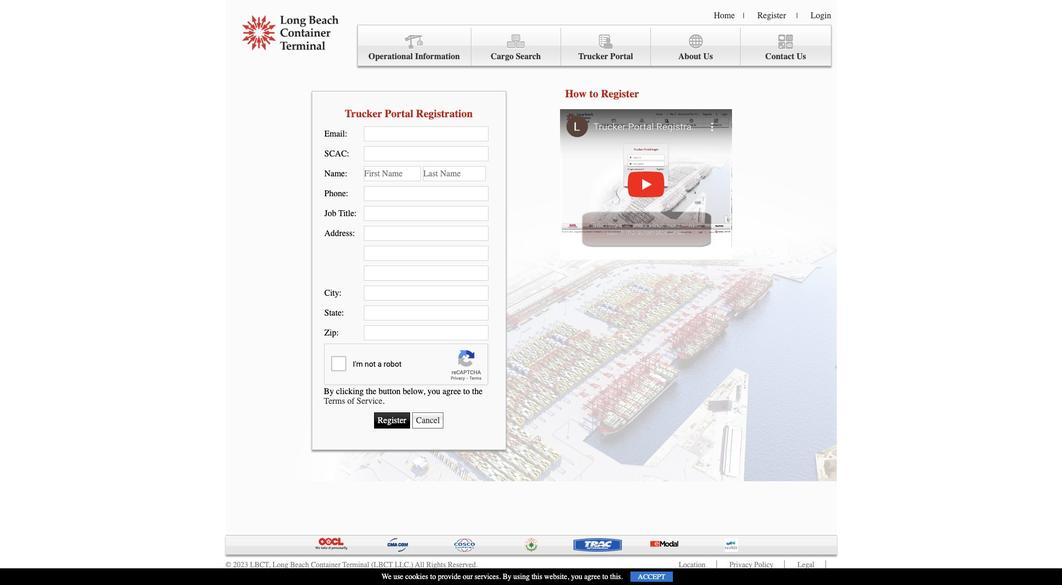 Task type: describe. For each thing, give the bounding box(es) containing it.
: for scac :
[[347, 149, 349, 159]]

cookies
[[406, 572, 429, 581]]

us for contact us
[[797, 52, 807, 61]]

trucker for trucker portal registration
[[345, 107, 382, 120]]

you inside by clicking the button below, you agree to the terms of service .
[[428, 386, 441, 396]]

to down rights
[[430, 572, 436, 581]]

below,
[[403, 386, 426, 396]]

register link
[[758, 11, 787, 20]]

contact
[[766, 52, 795, 61]]

terms
[[324, 396, 345, 406]]

scac :
[[325, 149, 349, 159]]

cargo search
[[491, 52, 541, 61]]

how
[[566, 88, 587, 100]]

email :
[[325, 129, 348, 139]]

contact us link
[[741, 28, 831, 66]]

© 2023 lbct, long beach container terminal (lbct llc.) all rights reserved.
[[226, 560, 478, 570]]

email
[[325, 129, 345, 139]]

service
[[357, 396, 383, 406]]

: for address :
[[353, 229, 355, 238]]

2 | from the left
[[797, 11, 798, 20]]

operational information link
[[358, 28, 472, 66]]

information
[[415, 52, 460, 61]]

Email text field
[[364, 126, 489, 141]]

container
[[311, 560, 341, 570]]

1 vertical spatial agree
[[585, 572, 601, 581]]

accept button
[[631, 572, 673, 582]]

cancel
[[416, 415, 440, 425]]

city :
[[325, 288, 342, 298]]

State text field
[[364, 305, 489, 321]]

we use cookies to provide our services. by using this website, you agree to this.
[[382, 572, 623, 581]]

1 horizontal spatial by
[[503, 572, 512, 581]]

privacy
[[730, 560, 753, 570]]

portal for trucker portal
[[611, 52, 634, 61]]

to right how on the top right of page
[[590, 88, 599, 100]]

use
[[394, 572, 404, 581]]

address
[[325, 229, 353, 238]]

to left this.
[[603, 572, 609, 581]]

city
[[325, 288, 339, 298]]

zip
[[325, 328, 337, 338]]

by inside by clicking the button below, you agree to the terms of service .
[[324, 386, 334, 396]]

this
[[532, 572, 543, 581]]

phone
[[325, 189, 346, 198]]

menu bar containing operational information
[[357, 25, 832, 66]]

portal for trucker portal registration
[[385, 107, 414, 120]]

Name text field
[[364, 166, 421, 181]]

about us
[[679, 52, 713, 61]]

website,
[[545, 572, 569, 581]]

terms of service link
[[324, 396, 383, 406]]

using
[[514, 572, 530, 581]]

search
[[516, 52, 541, 61]]

legal link
[[798, 560, 815, 570]]

to inside by clicking the button below, you agree to the terms of service .
[[464, 386, 470, 396]]

about
[[679, 52, 702, 61]]

rights
[[427, 560, 446, 570]]

: for email :
[[345, 129, 348, 139]]

login
[[811, 11, 832, 20]]

state
[[325, 308, 342, 318]]

terminal
[[343, 560, 370, 570]]

: for phone :
[[346, 189, 348, 198]]

: for state :
[[342, 308, 344, 318]]

location
[[679, 560, 706, 570]]

this.
[[610, 572, 623, 581]]

: for name :
[[345, 169, 348, 179]]

0 vertical spatial register
[[758, 11, 787, 20]]

privacy policy
[[730, 560, 774, 570]]

phone :
[[325, 189, 348, 198]]

our
[[463, 572, 473, 581]]

trucker portal link
[[561, 28, 651, 66]]

trucker for trucker portal
[[579, 52, 609, 61]]

button
[[379, 386, 401, 396]]



Task type: vqa. For each thing, say whether or not it's contained in the screenshot.
About
yes



Task type: locate. For each thing, give the bounding box(es) containing it.
Last Name text field
[[423, 166, 486, 181]]

1 horizontal spatial register
[[758, 11, 787, 20]]

.
[[383, 396, 385, 406]]

Address text field
[[364, 226, 489, 241]]

:
[[345, 129, 348, 139], [347, 149, 349, 159], [345, 169, 348, 179], [346, 189, 348, 198], [354, 209, 357, 218], [353, 229, 355, 238], [339, 288, 342, 298], [342, 308, 344, 318], [337, 328, 339, 338]]

register
[[758, 11, 787, 20], [601, 88, 640, 100]]

trucker up email :
[[345, 107, 382, 120]]

trucker up how to register
[[579, 52, 609, 61]]

long
[[273, 560, 289, 570]]

1 horizontal spatial us
[[797, 52, 807, 61]]

by
[[324, 386, 334, 396], [503, 572, 512, 581]]

(lbct
[[371, 560, 393, 570]]

1 horizontal spatial |
[[797, 11, 798, 20]]

register up contact us link
[[758, 11, 787, 20]]

clicking
[[336, 386, 364, 396]]

login link
[[811, 11, 832, 20]]

1 vertical spatial you
[[571, 572, 583, 581]]

0 horizontal spatial agree
[[443, 386, 461, 396]]

agree up cancel button
[[443, 386, 461, 396]]

0 vertical spatial by
[[324, 386, 334, 396]]

you
[[428, 386, 441, 396], [571, 572, 583, 581]]

1 the from the left
[[366, 386, 377, 396]]

us
[[704, 52, 713, 61], [797, 52, 807, 61]]

SCAC text field
[[364, 146, 489, 161]]

Phone text field
[[364, 186, 489, 201]]

0 horizontal spatial the
[[366, 386, 377, 396]]

cancel button
[[412, 412, 444, 428]]

services.
[[475, 572, 501, 581]]

0 horizontal spatial you
[[428, 386, 441, 396]]

by clicking the button below, you agree to the terms of service .
[[324, 386, 483, 406]]

1 horizontal spatial portal
[[611, 52, 634, 61]]

address :
[[325, 229, 355, 238]]

2023
[[233, 560, 248, 570]]

0 horizontal spatial us
[[704, 52, 713, 61]]

us for about us
[[704, 52, 713, 61]]

portal
[[611, 52, 634, 61], [385, 107, 414, 120]]

privacy policy link
[[730, 560, 774, 570]]

the
[[366, 386, 377, 396], [472, 386, 483, 396]]

1 vertical spatial by
[[503, 572, 512, 581]]

| right home
[[743, 11, 745, 20]]

0 vertical spatial agree
[[443, 386, 461, 396]]

policy
[[755, 560, 774, 570]]

0 horizontal spatial |
[[743, 11, 745, 20]]

2 us from the left
[[797, 52, 807, 61]]

2 the from the left
[[472, 386, 483, 396]]

name
[[325, 169, 345, 179]]

1 vertical spatial portal
[[385, 107, 414, 120]]

: down email :
[[347, 149, 349, 159]]

None text field
[[364, 246, 489, 261], [364, 266, 489, 281], [364, 246, 489, 261], [364, 266, 489, 281]]

: down the scac :
[[345, 169, 348, 179]]

we
[[382, 572, 392, 581]]

operational information
[[369, 52, 460, 61]]

: up title
[[346, 189, 348, 198]]

1 vertical spatial trucker
[[345, 107, 382, 120]]

you right below, at the bottom of the page
[[428, 386, 441, 396]]

us right contact
[[797, 52, 807, 61]]

lbct,
[[250, 560, 271, 570]]

state :
[[325, 308, 344, 318]]

job title :
[[325, 209, 357, 218]]

trucker portal registration
[[345, 107, 473, 120]]

home
[[714, 11, 735, 20]]

about us link
[[651, 28, 741, 66]]

portal up email 'text box'
[[385, 107, 414, 120]]

1 vertical spatial register
[[601, 88, 640, 100]]

©
[[226, 560, 231, 570]]

1 horizontal spatial the
[[472, 386, 483, 396]]

to right below, at the bottom of the page
[[464, 386, 470, 396]]

None submit
[[374, 412, 410, 428]]

name :
[[325, 169, 348, 179]]

title
[[339, 209, 354, 218]]

accept
[[638, 573, 666, 581]]

by left clicking
[[324, 386, 334, 396]]

: right job
[[354, 209, 357, 218]]

| left login link
[[797, 11, 798, 20]]

: down title
[[353, 229, 355, 238]]

all
[[415, 560, 425, 570]]

contact us
[[766, 52, 807, 61]]

agree left this.
[[585, 572, 601, 581]]

operational
[[369, 52, 413, 61]]

0 horizontal spatial by
[[324, 386, 334, 396]]

1 horizontal spatial trucker
[[579, 52, 609, 61]]

: for zip :
[[337, 328, 339, 338]]

reserved.
[[448, 560, 478, 570]]

1 horizontal spatial agree
[[585, 572, 601, 581]]

to
[[590, 88, 599, 100], [464, 386, 470, 396], [430, 572, 436, 581], [603, 572, 609, 581]]

trucker
[[579, 52, 609, 61], [345, 107, 382, 120]]

llc.)
[[395, 560, 414, 570]]

how to register
[[566, 88, 640, 100]]

1 | from the left
[[743, 11, 745, 20]]

1 us from the left
[[704, 52, 713, 61]]

Zip text field
[[364, 325, 489, 340]]

Job Title text field
[[364, 206, 489, 221]]

: up state :
[[339, 288, 342, 298]]

portal inside "link"
[[611, 52, 634, 61]]

: down 'city :'
[[342, 308, 344, 318]]

zip :
[[325, 328, 339, 338]]

cargo search link
[[472, 28, 561, 66]]

of
[[348, 396, 355, 406]]

|
[[743, 11, 745, 20], [797, 11, 798, 20]]

: for city :
[[339, 288, 342, 298]]

by left using
[[503, 572, 512, 581]]

us right about
[[704, 52, 713, 61]]

agree inside by clicking the button below, you agree to the terms of service .
[[443, 386, 461, 396]]

0 vertical spatial trucker
[[579, 52, 609, 61]]

portal up how to register
[[611, 52, 634, 61]]

0 horizontal spatial trucker
[[345, 107, 382, 120]]

trucker inside trucker portal "link"
[[579, 52, 609, 61]]

0 vertical spatial portal
[[611, 52, 634, 61]]

0 vertical spatial you
[[428, 386, 441, 396]]

cargo
[[491, 52, 514, 61]]

agree
[[443, 386, 461, 396], [585, 572, 601, 581]]

1 horizontal spatial you
[[571, 572, 583, 581]]

City text field
[[364, 286, 489, 301]]

legal
[[798, 560, 815, 570]]

: up the scac :
[[345, 129, 348, 139]]

location link
[[679, 560, 706, 570]]

trucker portal
[[579, 52, 634, 61]]

registration
[[416, 107, 473, 120]]

0 horizontal spatial portal
[[385, 107, 414, 120]]

0 horizontal spatial register
[[601, 88, 640, 100]]

job
[[325, 209, 337, 218]]

provide
[[438, 572, 461, 581]]

register down trucker portal
[[601, 88, 640, 100]]

beach
[[290, 560, 309, 570]]

scac
[[325, 149, 347, 159]]

: down state :
[[337, 328, 339, 338]]

you right website,
[[571, 572, 583, 581]]

menu bar
[[357, 25, 832, 66]]

home link
[[714, 11, 735, 20]]



